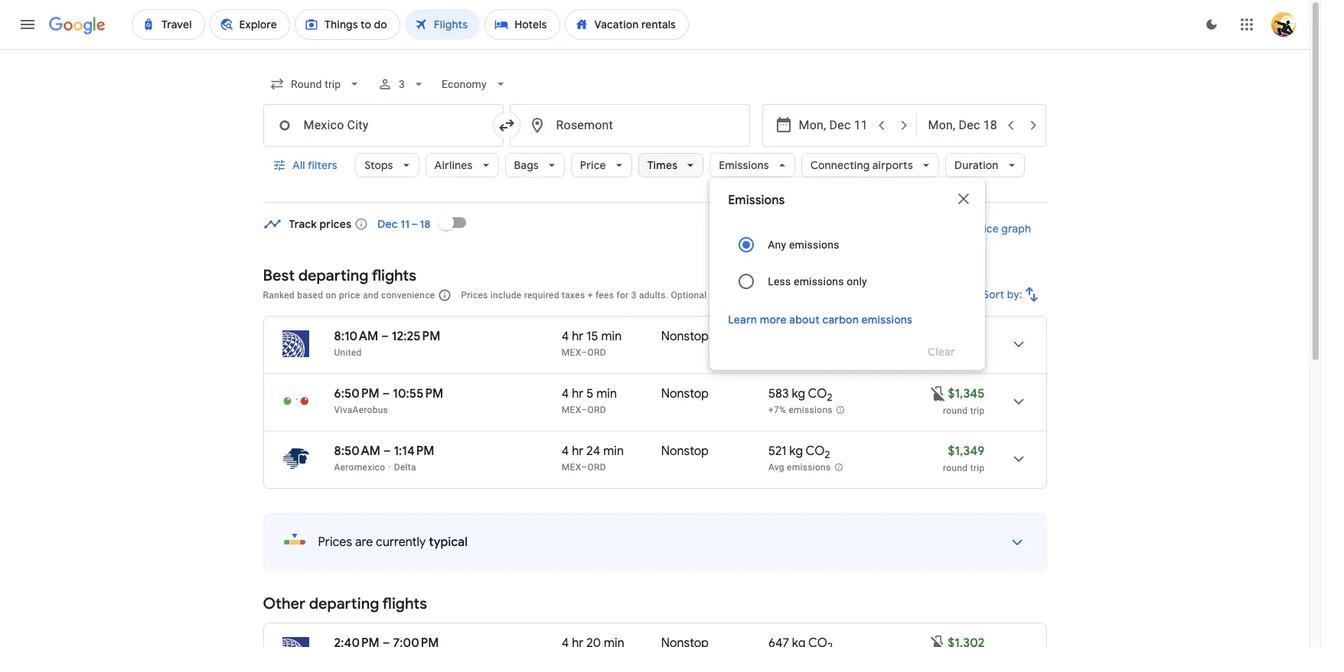 Task type: vqa. For each thing, say whether or not it's contained in the screenshot.
'Lola Beltrán's 92nd Birthday' image
no



Task type: locate. For each thing, give the bounding box(es) containing it.
2 fees from the left
[[783, 290, 802, 301]]

2 4 from the top
[[562, 387, 569, 402]]

flights
[[372, 266, 417, 286], [383, 595, 427, 614]]

2 for 583
[[827, 391, 833, 404]]

1 vertical spatial co
[[806, 444, 825, 459]]

mex inside 4 hr 15 min mex – ord
[[562, 348, 581, 358]]

2 ord from the top
[[588, 405, 606, 416]]

airports
[[873, 159, 914, 172]]

15
[[587, 329, 599, 345]]

2 mex from the top
[[562, 405, 581, 416]]

3 round from the top
[[944, 463, 968, 474]]

3 4 from the top
[[562, 444, 569, 459]]

kg up +7% emissions in the right bottom of the page
[[792, 387, 806, 402]]

emissions right times popup button
[[719, 159, 769, 172]]

min inside 4 hr 24 min mex – ord
[[604, 444, 624, 459]]

and right price
[[363, 290, 379, 301]]

co for 583
[[808, 387, 827, 402]]

based
[[297, 290, 323, 301]]

united
[[334, 348, 362, 358]]

departing up on at the top left of the page
[[298, 266, 369, 286]]

None text field
[[263, 104, 503, 147], [510, 104, 750, 147], [263, 104, 503, 147], [510, 104, 750, 147]]

round down 1349 us dollars text box
[[944, 463, 968, 474]]

airlines button
[[425, 147, 499, 184]]

0 vertical spatial min
[[602, 329, 622, 345]]

1 vertical spatial 4
[[562, 387, 569, 402]]

24
[[587, 444, 601, 459]]

round inside the $1,349 round trip
[[944, 463, 968, 474]]

– down 15
[[581, 348, 588, 358]]

2 inside "583 kg co 2"
[[827, 391, 833, 404]]

flights up the arrival time: 7:00 pm. text field at the bottom
[[383, 595, 427, 614]]

departing for other
[[309, 595, 379, 614]]

0 vertical spatial flights
[[372, 266, 417, 286]]

round up $1,345
[[944, 348, 968, 359]]

2
[[827, 391, 833, 404], [825, 449, 831, 462]]

are
[[355, 535, 373, 551]]

main content containing best departing flights
[[263, 204, 1047, 648]]

Arrival time: 10:55 PM. text field
[[393, 387, 444, 402]]

1 vertical spatial kg
[[790, 444, 803, 459]]

1 vertical spatial trip
[[971, 406, 985, 417]]

0 vertical spatial co
[[808, 387, 827, 402]]

kg up avg emissions
[[790, 444, 803, 459]]

2 for 521
[[825, 449, 831, 462]]

round trip for 4 hr 15 min
[[944, 348, 985, 359]]

airlines
[[435, 159, 473, 172]]

all filters button
[[263, 147, 349, 184]]

vivaaerobus
[[334, 405, 388, 416]]

1349 US dollars text field
[[948, 444, 985, 459]]

dec 11 – 18
[[378, 217, 431, 231]]

price
[[580, 159, 606, 172], [974, 222, 999, 236]]

taxes
[[562, 290, 585, 301]]

3 hr from the top
[[572, 444, 584, 459]]

price inside price graph "button"
[[974, 222, 999, 236]]

0 horizontal spatial and
[[363, 290, 379, 301]]

2 hr from the top
[[572, 387, 584, 402]]

price for price graph
[[974, 222, 999, 236]]

1 vertical spatial prices
[[318, 535, 352, 551]]

learn more about carbon emissions
[[728, 313, 913, 327]]

0 vertical spatial trip
[[971, 348, 985, 359]]

521
[[769, 444, 787, 459]]

co up avg emissions
[[806, 444, 825, 459]]

price graph
[[974, 222, 1032, 236]]

– left 1:14 pm text box
[[383, 444, 391, 459]]

price graph button
[[934, 215, 1044, 243]]

4 for 4 hr 5 min
[[562, 387, 569, 402]]

emissions button
[[710, 147, 795, 184]]

min right 15
[[602, 329, 622, 345]]

ord inside 4 hr 15 min mex – ord
[[588, 348, 606, 358]]

min right 24
[[604, 444, 624, 459]]

– down 24
[[581, 463, 588, 473]]

main content
[[263, 204, 1047, 648]]

– inside 4 hr 15 min mex – ord
[[581, 348, 588, 358]]

1 vertical spatial flights
[[383, 595, 427, 614]]

emissions up less emissions only
[[789, 239, 840, 251]]

times
[[648, 159, 678, 172]]

optional
[[671, 290, 707, 301]]

1 vertical spatial departing
[[309, 595, 379, 614]]

delta
[[394, 463, 416, 473]]

emissions
[[789, 239, 840, 251], [794, 276, 844, 288], [862, 313, 913, 327], [789, 405, 833, 416], [787, 463, 831, 473]]

0 horizontal spatial 3
[[399, 78, 405, 90]]

0 vertical spatial mex
[[562, 348, 581, 358]]

1 vertical spatial min
[[597, 387, 617, 402]]

0 vertical spatial price
[[580, 159, 606, 172]]

nonstop for 4 hr 5 min
[[662, 387, 709, 402]]

ord inside 4 hr 24 min mex – ord
[[588, 463, 606, 473]]

more details image
[[999, 525, 1036, 561]]

– right 8:10 am
[[381, 329, 389, 345]]

8:50 am – 1:14 pm
[[334, 444, 435, 459]]

4 inside the "4 hr 5 min mex – ord"
[[562, 387, 569, 402]]

1302 US dollars text field
[[948, 636, 985, 648]]

ord down 24
[[588, 463, 606, 473]]

0 vertical spatial round
[[944, 348, 968, 359]]

4 for 4 hr 15 min
[[562, 329, 569, 345]]

1 fees from the left
[[596, 290, 614, 301]]

1 horizontal spatial 3
[[632, 290, 637, 301]]

0 vertical spatial emissions
[[719, 159, 769, 172]]

ranked based on price and convenience
[[263, 290, 435, 301]]

passenger
[[853, 290, 898, 301]]

0 vertical spatial ord
[[588, 348, 606, 358]]

hr left 15
[[572, 329, 584, 345]]

hr left 24
[[572, 444, 584, 459]]

0 vertical spatial round trip
[[944, 348, 985, 359]]

leaves mexico city international airport at 6:50 pm on monday, december 11 and arrives at o'hare international airport at 10:55 pm on monday, december 11. element
[[334, 387, 444, 402]]

mex down total duration 4 hr 5 min. element
[[562, 405, 581, 416]]

round trip
[[944, 348, 985, 359], [944, 406, 985, 417]]

nonstop for 4 hr 15 min
[[662, 329, 709, 345]]

None search field
[[263, 66, 1047, 371]]

co inside "583 kg co 2"
[[808, 387, 827, 402]]

and left bag
[[747, 290, 762, 301]]

only
[[847, 276, 868, 288]]

0 vertical spatial departing
[[298, 266, 369, 286]]

1 mex from the top
[[562, 348, 581, 358]]

best
[[263, 266, 295, 286]]

2 nonstop from the top
[[662, 387, 709, 402]]

4 left 15
[[562, 329, 569, 345]]

2 vertical spatial ord
[[588, 463, 606, 473]]

min for 4 hr 15 min
[[602, 329, 622, 345]]

co
[[808, 387, 827, 402], [806, 444, 825, 459]]

avg emissions
[[769, 463, 831, 473]]

–
[[381, 329, 389, 345], [581, 348, 588, 358], [383, 387, 390, 402], [581, 405, 588, 416], [383, 444, 391, 459], [581, 463, 588, 473]]

4 left 5
[[562, 387, 569, 402]]

1 vertical spatial hr
[[572, 387, 584, 402]]

3 mex from the top
[[562, 463, 581, 473]]

1 vertical spatial mex
[[562, 405, 581, 416]]

– inside 8:10 am – 12:25 pm united
[[381, 329, 389, 345]]

emissions option group
[[728, 227, 967, 300]]

nonstop
[[662, 329, 709, 345], [662, 387, 709, 402], [662, 444, 709, 459]]

0 vertical spatial 2
[[827, 391, 833, 404]]

close dialog image
[[955, 190, 973, 208]]

3
[[399, 78, 405, 90], [632, 290, 637, 301]]

departing
[[298, 266, 369, 286], [309, 595, 379, 614]]

fees right + on the left top of page
[[596, 290, 614, 301]]

round trip down $1,345
[[944, 406, 985, 417]]

emissions up may
[[794, 276, 844, 288]]

2 vertical spatial min
[[604, 444, 624, 459]]

kg
[[792, 387, 806, 402], [790, 444, 803, 459]]

currently
[[376, 535, 426, 551]]

prices
[[461, 290, 488, 301], [318, 535, 352, 551]]

1 vertical spatial nonstop
[[662, 387, 709, 402]]

price inside price "popup button"
[[580, 159, 606, 172]]

1 round trip from the top
[[944, 348, 985, 359]]

2 vertical spatial nonstop
[[662, 444, 709, 459]]

fees
[[596, 290, 614, 301], [783, 290, 802, 301]]

hr inside 4 hr 15 min mex – ord
[[572, 329, 584, 345]]

mex inside 4 hr 24 min mex – ord
[[562, 463, 581, 473]]

1 vertical spatial 3
[[632, 290, 637, 301]]

hr
[[572, 329, 584, 345], [572, 387, 584, 402], [572, 444, 584, 459]]

1 horizontal spatial and
[[747, 290, 762, 301]]

price right bags popup button
[[580, 159, 606, 172]]

3 inside popup button
[[399, 78, 405, 90]]

typical
[[429, 535, 468, 551]]

None field
[[263, 70, 368, 98], [436, 70, 514, 98], [263, 70, 368, 98], [436, 70, 514, 98]]

carbon
[[823, 313, 859, 327]]

1345 US dollars text field
[[948, 387, 985, 402]]

flights up "convenience"
[[372, 266, 417, 286]]

mex down "total duration 4 hr 24 min." element on the bottom
[[562, 463, 581, 473]]

0 horizontal spatial fees
[[596, 290, 614, 301]]

+7%
[[769, 405, 787, 416]]

trip down $1,345
[[971, 406, 985, 417]]

hr inside 4 hr 24 min mex – ord
[[572, 444, 584, 459]]

0 vertical spatial 4
[[562, 329, 569, 345]]

hr for 5
[[572, 387, 584, 402]]

8:10 am – 12:25 pm united
[[334, 329, 441, 358]]

co inside 521 kg co 2
[[806, 444, 825, 459]]

emissions down emissions popup button
[[728, 193, 785, 208]]

4 for 4 hr 24 min
[[562, 444, 569, 459]]

3 nonstop from the top
[[662, 444, 709, 459]]

2 vertical spatial trip
[[971, 463, 985, 474]]

4 hr 5 min mex – ord
[[562, 387, 617, 416]]

trip down 1349 us dollars text box
[[971, 463, 985, 474]]

1 vertical spatial price
[[974, 222, 999, 236]]

charges
[[710, 290, 744, 301]]

emissions for +7% emissions
[[789, 405, 833, 416]]

kg for 583
[[792, 387, 806, 402]]

1 vertical spatial 2
[[825, 449, 831, 462]]

11 – 18
[[401, 217, 431, 231]]

mex for 4 hr 24 min
[[562, 463, 581, 473]]

2 inside 521 kg co 2
[[825, 449, 831, 462]]

3 ord from the top
[[588, 463, 606, 473]]

this price for this flight doesn't include overhead bin access. if you need a carry-on bag, use the bags filter to update prices. image
[[930, 634, 948, 648]]

adults.
[[639, 290, 669, 301]]

trip left flight details. leaves mexico city international airport at 8:10 am on monday, december 11 and arrives at o'hare international airport at 12:25 pm on monday, december 11. icon
[[971, 348, 985, 359]]

2 vertical spatial round
[[944, 463, 968, 474]]

prices left the 'are'
[[318, 535, 352, 551]]

aeromexico
[[334, 463, 385, 473]]

ord down 15
[[588, 348, 606, 358]]

round trip up $1,345
[[944, 348, 985, 359]]

4 inside 4 hr 24 min mex – ord
[[562, 444, 569, 459]]

kg for 521
[[790, 444, 803, 459]]

8:10 am
[[334, 329, 378, 345]]

emissions inside emissions popup button
[[719, 159, 769, 172]]

1 horizontal spatial price
[[974, 222, 999, 236]]

price for price
[[580, 159, 606, 172]]

mex down total duration 4 hr 15 min. element
[[562, 348, 581, 358]]

0 vertical spatial prices
[[461, 290, 488, 301]]

1 nonstop flight. element from the top
[[662, 329, 709, 347]]

prices right the learn more about ranking icon
[[461, 290, 488, 301]]

1 horizontal spatial fees
[[783, 290, 802, 301]]

2 nonstop flight. element from the top
[[662, 387, 709, 404]]

6:50 pm – 10:55 pm vivaaerobus
[[334, 387, 444, 416]]

2 round trip from the top
[[944, 406, 985, 417]]

times button
[[638, 147, 704, 184]]

3 nonstop flight. element from the top
[[662, 444, 709, 462]]

0 vertical spatial hr
[[572, 329, 584, 345]]

emissions down 521 kg co 2
[[787, 463, 831, 473]]

0 vertical spatial 3
[[399, 78, 405, 90]]

and
[[363, 290, 379, 301], [747, 290, 762, 301]]

1 vertical spatial round
[[944, 406, 968, 417]]

kg inside "583 kg co 2"
[[792, 387, 806, 402]]

2 up +7% emissions in the right bottom of the page
[[827, 391, 833, 404]]

3 trip from the top
[[971, 463, 985, 474]]

2 trip from the top
[[971, 406, 985, 417]]

nonstop flight. element
[[662, 329, 709, 347], [662, 387, 709, 404], [662, 444, 709, 462], [662, 636, 709, 648]]

1 vertical spatial ord
[[588, 405, 606, 416]]

1 trip from the top
[[971, 348, 985, 359]]

Return text field
[[929, 105, 999, 146]]

mex inside the "4 hr 5 min mex – ord"
[[562, 405, 581, 416]]

departing up the departure time: 2:40 pm. text field
[[309, 595, 379, 614]]

1 horizontal spatial prices
[[461, 290, 488, 301]]

0 vertical spatial kg
[[792, 387, 806, 402]]

stops button
[[355, 147, 419, 184]]

hr inside the "4 hr 5 min mex – ord"
[[572, 387, 584, 402]]

less
[[768, 276, 791, 288]]

1 vertical spatial round trip
[[944, 406, 985, 417]]

ord inside the "4 hr 5 min mex – ord"
[[588, 405, 606, 416]]

flight details. leaves mexico city international airport at 8:50 am on monday, december 11 and arrives at o'hare international airport at 1:14 pm on monday, december 11. image
[[1000, 441, 1037, 478]]

0 vertical spatial nonstop
[[662, 329, 709, 345]]

emissions
[[719, 159, 769, 172], [728, 193, 785, 208]]

round down $1,345
[[944, 406, 968, 417]]

2 and from the left
[[747, 290, 762, 301]]

1 and from the left
[[363, 290, 379, 301]]

– down 5
[[581, 405, 588, 416]]

1 ord from the top
[[588, 348, 606, 358]]

– right 6:50 pm
[[383, 387, 390, 402]]

1 round from the top
[[944, 348, 968, 359]]

– inside 4 hr 24 min mex – ord
[[581, 463, 588, 473]]

0 horizontal spatial prices
[[318, 535, 352, 551]]

price left the graph
[[974, 222, 999, 236]]

hr left 5
[[572, 387, 584, 402]]

1 4 from the top
[[562, 329, 569, 345]]

2 up avg emissions
[[825, 449, 831, 462]]

all
[[292, 159, 305, 172]]

ord down 5
[[588, 405, 606, 416]]

1 nonstop from the top
[[662, 329, 709, 345]]

min right 5
[[597, 387, 617, 402]]

any
[[768, 239, 787, 251]]

hr for 24
[[572, 444, 584, 459]]

less emissions only
[[768, 276, 868, 288]]

0 horizontal spatial price
[[580, 159, 606, 172]]

4 inside 4 hr 15 min mex – ord
[[562, 329, 569, 345]]

2 vertical spatial hr
[[572, 444, 584, 459]]

min inside 4 hr 15 min mex – ord
[[602, 329, 622, 345]]

avg
[[769, 463, 785, 473]]

4 left 24
[[562, 444, 569, 459]]

co up +7% emissions in the right bottom of the page
[[808, 387, 827, 402]]

583 kg co 2
[[769, 387, 833, 404]]

1 hr from the top
[[572, 329, 584, 345]]

2 vertical spatial mex
[[562, 463, 581, 473]]

assistance
[[901, 290, 947, 301]]

$1,345
[[948, 387, 985, 402]]

fees down less
[[783, 290, 802, 301]]

2 vertical spatial 4
[[562, 444, 569, 459]]

emissions down "583 kg co 2" in the bottom of the page
[[789, 405, 833, 416]]

mex
[[562, 348, 581, 358], [562, 405, 581, 416], [562, 463, 581, 473]]

min inside the "4 hr 5 min mex – ord"
[[597, 387, 617, 402]]

kg inside 521 kg co 2
[[790, 444, 803, 459]]

round
[[944, 348, 968, 359], [944, 406, 968, 417], [944, 463, 968, 474]]

2 round from the top
[[944, 406, 968, 417]]



Task type: describe. For each thing, give the bounding box(es) containing it.
prices for prices are currently typical
[[318, 535, 352, 551]]

dec
[[378, 217, 398, 231]]

3 button
[[371, 66, 433, 103]]

duration
[[955, 159, 999, 172]]

learn more about ranking image
[[438, 289, 452, 302]]

main menu image
[[18, 15, 37, 34]]

total duration 4 hr 5 min. element
[[562, 387, 662, 404]]

total duration 4 hr 15 min. element
[[562, 329, 662, 347]]

for
[[617, 290, 629, 301]]

departing for best
[[298, 266, 369, 286]]

min for 4 hr 24 min
[[604, 444, 624, 459]]

$1,349 round trip
[[944, 444, 985, 474]]

leaves mexico city international airport at 2:40 pm on monday, december 11 and arrives at o'hare international airport at 7:00 pm on monday, december 11. element
[[334, 636, 439, 648]]

583
[[769, 387, 789, 402]]

total duration 4 hr 20 min. element
[[562, 636, 662, 648]]

round for 4 hr 15 min
[[944, 348, 968, 359]]

trip for 4 hr 5 min
[[971, 406, 985, 417]]

4 nonstop flight. element from the top
[[662, 636, 709, 648]]

connecting airports button
[[802, 147, 940, 184]]

– inside the "4 hr 5 min mex – ord"
[[581, 405, 588, 416]]

ord for 5
[[588, 405, 606, 416]]

521 kg co 2
[[769, 444, 831, 462]]

flights for other departing flights
[[383, 595, 427, 614]]

Departure time: 2:40 PM. text field
[[334, 636, 380, 648]]

convenience
[[381, 290, 435, 301]]

Arrival time: 1:14 PM. text field
[[394, 444, 435, 459]]

prices include required taxes + fees for 3 adults. optional charges and bag fees may apply. passenger assistance
[[461, 290, 947, 301]]

min for 4 hr 5 min
[[597, 387, 617, 402]]

nonstop for 4 hr 24 min
[[662, 444, 709, 459]]

1 vertical spatial emissions
[[728, 193, 785, 208]]

apply.
[[825, 290, 850, 301]]

more
[[760, 313, 787, 327]]

5
[[587, 387, 594, 402]]

track prices
[[289, 217, 352, 231]]

– inside 6:50 pm – 10:55 pm vivaaerobus
[[383, 387, 390, 402]]

prices are currently typical
[[318, 535, 468, 551]]

nonstop flight. element for 4 hr 5 min
[[662, 387, 709, 404]]

stops
[[365, 159, 393, 172]]

prices
[[320, 217, 352, 231]]

flights for best departing flights
[[372, 266, 417, 286]]

may
[[804, 290, 822, 301]]

trip inside the $1,349 round trip
[[971, 463, 985, 474]]

Departure time: 6:50 PM. text field
[[334, 387, 380, 402]]

find the best price region
[[263, 204, 1047, 255]]

bags
[[514, 159, 539, 172]]

on
[[326, 290, 337, 301]]

learn
[[728, 313, 757, 327]]

3 inside main content
[[632, 290, 637, 301]]

bag
[[765, 290, 781, 301]]

other
[[263, 595, 306, 614]]

Arrival time: 7:00 PM. text field
[[393, 636, 439, 648]]

emissions for less emissions only
[[794, 276, 844, 288]]

Departure text field
[[799, 105, 870, 146]]

6:50 pm
[[334, 387, 380, 402]]

Departure time: 8:10 AM. text field
[[334, 329, 378, 345]]

prices for prices include required taxes + fees for 3 adults. optional charges and bag fees may apply. passenger assistance
[[461, 290, 488, 301]]

emissions for avg emissions
[[787, 463, 831, 473]]

co for 521
[[806, 444, 825, 459]]

ord for 24
[[588, 463, 606, 473]]

connecting airports
[[811, 159, 914, 172]]

bags button
[[505, 147, 565, 184]]

loading results progress bar
[[0, 49, 1310, 52]]

mex for 4 hr 5 min
[[562, 405, 581, 416]]

emissions for any emissions
[[789, 239, 840, 251]]

graph
[[1002, 222, 1032, 236]]

swap origin and destination. image
[[497, 116, 516, 135]]

filters
[[307, 159, 337, 172]]

by:
[[1007, 288, 1023, 302]]

trip for 4 hr 15 min
[[971, 348, 985, 359]]

other departing flights
[[263, 595, 427, 614]]

$1,349
[[948, 444, 985, 459]]

Arrival time: 12:25 PM. text field
[[392, 329, 441, 345]]

8:50 am
[[334, 444, 381, 459]]

sort
[[983, 288, 1005, 302]]

leaves mexico city international airport at 8:50 am on monday, december 11 and arrives at o'hare international airport at 1:14 pm on monday, december 11. element
[[334, 444, 435, 459]]

best departing flights
[[263, 266, 417, 286]]

Departure time: 8:50 AM. text field
[[334, 444, 381, 459]]

10:55 pm
[[393, 387, 444, 402]]

flight details. leaves mexico city international airport at 8:10 am on monday, december 11 and arrives at o'hare international airport at 12:25 pm on monday, december 11. image
[[1000, 326, 1037, 363]]

+
[[588, 290, 593, 301]]

round trip for 4 hr 5 min
[[944, 406, 985, 417]]

connecting
[[811, 159, 870, 172]]

12:25 pm
[[392, 329, 441, 345]]

all filters
[[292, 159, 337, 172]]

leaves mexico city international airport at 8:10 am on monday, december 11 and arrives at o'hare international airport at 12:25 pm on monday, december 11. element
[[334, 329, 441, 345]]

ord for 15
[[588, 348, 606, 358]]

round for 4 hr 5 min
[[944, 406, 968, 417]]

learn more about carbon emissions link
[[728, 313, 913, 327]]

1:14 pm
[[394, 444, 435, 459]]

4 hr 24 min mex – ord
[[562, 444, 624, 473]]

sort by:
[[983, 288, 1023, 302]]

required
[[524, 290, 560, 301]]

this price for this flight doesn't include overhead bin access. if you need a carry-on bag, use the bags filter to update prices. image
[[930, 385, 948, 403]]

nonstop flight. element for 4 hr 24 min
[[662, 444, 709, 462]]

learn more about tracked prices image
[[355, 217, 369, 231]]

hr for 15
[[572, 329, 584, 345]]

flight details. leaves mexico city international airport at 6:50 pm on monday, december 11 and arrives at o'hare international airport at 10:55 pm on monday, december 11. image
[[1000, 384, 1037, 420]]

include
[[491, 290, 522, 301]]

duration button
[[946, 147, 1025, 184]]

track
[[289, 217, 317, 231]]

mex for 4 hr 15 min
[[562, 348, 581, 358]]

total duration 4 hr 24 min. element
[[562, 444, 662, 462]]

none search field containing emissions
[[263, 66, 1047, 371]]

emissions down passenger
[[862, 313, 913, 327]]

4 hr 15 min mex – ord
[[562, 329, 622, 358]]

+7% emissions
[[769, 405, 833, 416]]

price button
[[571, 147, 632, 184]]

sort by: button
[[977, 276, 1047, 313]]

change appearance image
[[1194, 6, 1231, 43]]

nonstop flight. element for 4 hr 15 min
[[662, 329, 709, 347]]

ranked
[[263, 290, 295, 301]]

price
[[339, 290, 360, 301]]

about
[[790, 313, 820, 327]]

any emissions
[[768, 239, 840, 251]]



